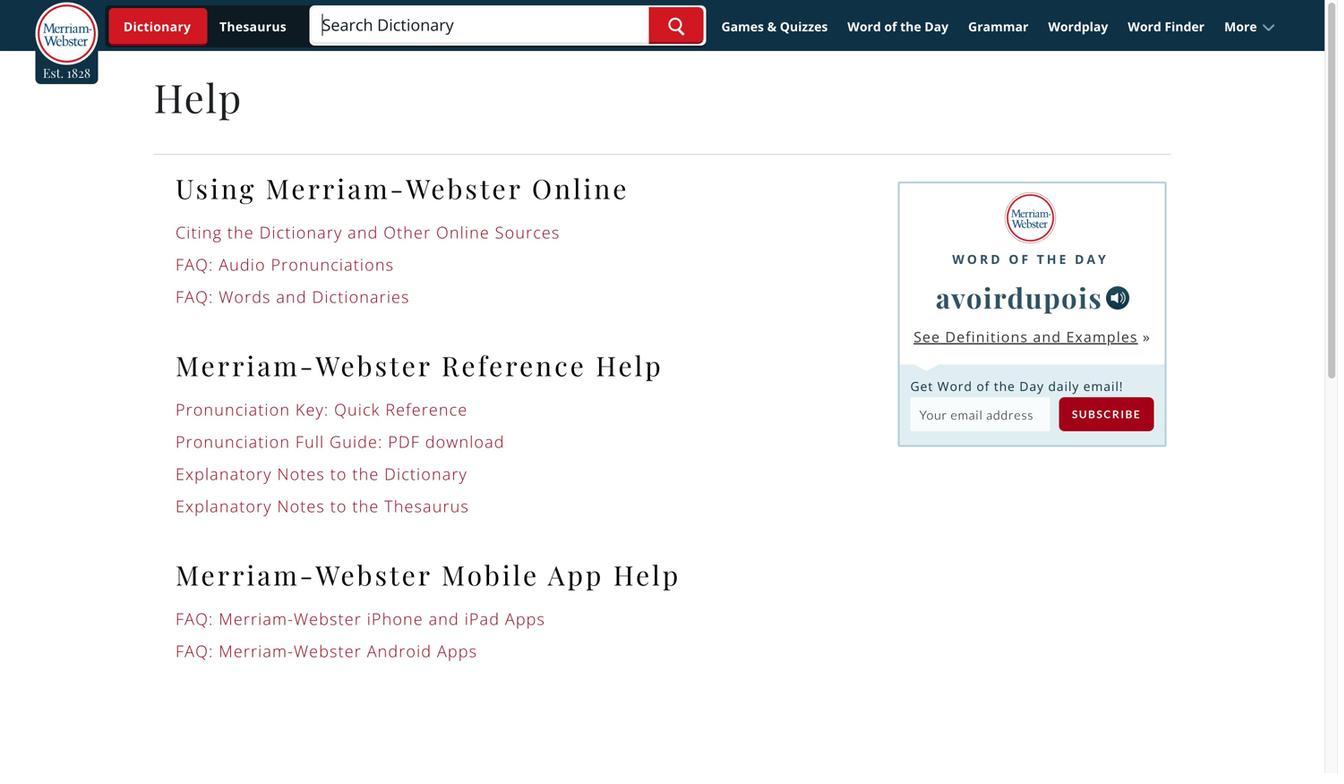 Task type: locate. For each thing, give the bounding box(es) containing it.
iphone
[[367, 608, 423, 630]]

1 vertical spatial pronunciation
[[175, 431, 290, 453]]

4 faq: from the top
[[175, 641, 214, 663]]

to for thesaurus
[[330, 496, 347, 518]]

2 notes from the top
[[277, 496, 325, 518]]

the
[[900, 18, 921, 35], [227, 221, 254, 243], [1037, 251, 1069, 268], [994, 378, 1015, 395], [352, 463, 379, 485], [352, 496, 379, 518]]

of up subscribe to word of the day text field
[[977, 378, 990, 395]]

0 horizontal spatial online
[[436, 221, 490, 243]]

faq: words and dictionaries
[[175, 286, 410, 308]]

day for top 'word of the day' link
[[925, 18, 949, 35]]

1 vertical spatial notes
[[277, 496, 325, 518]]

online up sources
[[532, 170, 629, 206]]

email!
[[1083, 378, 1123, 395]]

notes for dictionary
[[277, 463, 325, 485]]

pronunciation left full
[[175, 431, 290, 453]]

explanatory
[[175, 463, 272, 485], [175, 496, 272, 518]]

pronunciation
[[175, 399, 290, 421], [175, 431, 290, 453]]

1 to from the top
[[330, 463, 347, 485]]

2 vertical spatial day
[[1019, 378, 1044, 395]]

citing the dictionary and other online sources
[[175, 221, 560, 243]]

1 vertical spatial word of the day link
[[952, 242, 1109, 268]]

0 vertical spatial word of the day
[[848, 18, 949, 35]]

faq: merriam-webster iphone and ipad apps link
[[175, 608, 545, 630]]

word finder link
[[1120, 10, 1213, 42]]

1 horizontal spatial word of the day
[[952, 251, 1109, 268]]

0 horizontal spatial of
[[884, 18, 897, 35]]

word
[[848, 18, 881, 35], [1128, 18, 1161, 35], [952, 251, 1003, 268], [937, 378, 972, 395]]

3 faq: from the top
[[175, 608, 214, 630]]

1 vertical spatial to
[[330, 496, 347, 518]]

1 vertical spatial of
[[1009, 251, 1031, 268]]

help
[[154, 71, 243, 123], [596, 347, 663, 383], [613, 557, 681, 593]]

merriam webster image
[[1005, 192, 1056, 243]]

merriam-webster mobile app help
[[175, 557, 681, 593]]

2 faq: from the top
[[175, 286, 214, 308]]

games
[[721, 18, 764, 35]]

more button
[[1216, 10, 1284, 42]]

using merriam-webster online
[[175, 170, 629, 206]]

2 pronunciation from the top
[[175, 431, 290, 453]]

notes
[[277, 463, 325, 485], [277, 496, 325, 518]]

1 vertical spatial day
[[1075, 251, 1109, 268]]

1 horizontal spatial of
[[977, 378, 990, 395]]

webster down faq: merriam-webster iphone and ipad apps link
[[294, 641, 362, 663]]

faq: for faq: words and dictionaries
[[175, 286, 214, 308]]

word left finder
[[1128, 18, 1161, 35]]

0 horizontal spatial word of the day
[[848, 18, 949, 35]]

pronunciation left key:
[[175, 399, 290, 421]]

0 vertical spatial apps
[[505, 608, 545, 630]]

day up listen to the pronunciation of avoirdupois image
[[1075, 251, 1109, 268]]

grammar
[[968, 18, 1028, 35]]

notes down full
[[277, 463, 325, 485]]

apps
[[505, 608, 545, 630], [437, 641, 477, 663]]

2 vertical spatial of
[[977, 378, 990, 395]]

0 vertical spatial explanatory
[[175, 463, 272, 485]]

the up audio
[[227, 221, 254, 243]]

and down avoirdupois
[[1033, 327, 1061, 347]]

faq: for faq: audio pronunciations
[[175, 254, 214, 276]]

1 notes from the top
[[277, 463, 325, 485]]

Search search field
[[311, 7, 703, 44]]

1 horizontal spatial day
[[1019, 378, 1044, 395]]

1 vertical spatial apps
[[437, 641, 477, 663]]

dictionary
[[259, 221, 342, 243], [384, 463, 467, 485]]

faq: for faq: merriam-webster android apps
[[175, 641, 214, 663]]

1 explanatory from the top
[[175, 463, 272, 485]]

and
[[348, 221, 378, 243], [276, 286, 307, 308], [1033, 327, 1061, 347], [429, 608, 459, 630]]

webster up quick
[[316, 347, 432, 383]]

faq:
[[175, 254, 214, 276], [175, 286, 214, 308], [175, 608, 214, 630], [175, 641, 214, 663]]

to down pronunciation full guide: pdf download link
[[330, 463, 347, 485]]

1 vertical spatial dictionary
[[384, 463, 467, 485]]

online right other
[[436, 221, 490, 243]]

app
[[548, 557, 604, 593]]

other
[[384, 221, 431, 243]]

None submit
[[1059, 398, 1154, 432]]

explanatory notes to the dictionary
[[175, 463, 467, 485]]

apps right ipad
[[505, 608, 545, 630]]

word of the day link
[[839, 10, 957, 42], [952, 242, 1109, 268]]

dictionary up thesaurus
[[384, 463, 467, 485]]

webster up other
[[406, 170, 522, 206]]

2 to from the top
[[330, 496, 347, 518]]

faq: words and dictionaries link
[[175, 286, 410, 308]]

more
[[1224, 18, 1257, 35]]

dictionary up faq: audio pronunciations
[[259, 221, 342, 243]]

0 vertical spatial word of the day link
[[839, 10, 957, 42]]

examples
[[1066, 327, 1138, 347]]

webster up 'faq: merriam-webster android apps'
[[294, 608, 362, 630]]

day left grammar link
[[925, 18, 949, 35]]

finder
[[1165, 18, 1205, 35]]

of
[[884, 18, 897, 35], [1009, 251, 1031, 268], [977, 378, 990, 395]]

see definitions and examples »
[[914, 327, 1151, 347]]

merriam-
[[266, 170, 406, 206], [175, 347, 316, 383], [175, 557, 316, 593], [219, 608, 294, 630], [219, 641, 294, 663]]

0 vertical spatial to
[[330, 463, 347, 485]]

0 vertical spatial dictionary
[[259, 221, 342, 243]]

1 horizontal spatial dictionary
[[384, 463, 467, 485]]

citing the dictionary and other online sources link
[[175, 221, 560, 243]]

2 horizontal spatial of
[[1009, 251, 1031, 268]]

pronunciation for pronunciation full guide: pdf download
[[175, 431, 290, 453]]

wordplay
[[1048, 18, 1108, 35]]

webster
[[406, 170, 522, 206], [316, 347, 432, 383], [316, 557, 432, 593], [294, 608, 362, 630], [294, 641, 362, 663]]

of for bottom 'word of the day' link
[[1009, 251, 1031, 268]]

1 horizontal spatial online
[[532, 170, 629, 206]]

0 horizontal spatial day
[[925, 18, 949, 35]]

0 vertical spatial day
[[925, 18, 949, 35]]

pronunciations
[[271, 254, 394, 276]]

1 vertical spatial word of the day
[[952, 251, 1109, 268]]

to down explanatory notes to the dictionary link
[[330, 496, 347, 518]]

and left other
[[348, 221, 378, 243]]

apps down ipad
[[437, 641, 477, 663]]

word inside 'link'
[[1128, 18, 1161, 35]]

android
[[367, 641, 432, 663]]

games & quizzes link
[[713, 10, 836, 42]]

notes down explanatory notes to the dictionary link
[[277, 496, 325, 518]]

listen to the pronunciation of avoirdupois link
[[1106, 286, 1130, 310]]

explanatory for explanatory notes to the thesaurus
[[175, 496, 272, 518]]

avoirdupois link
[[936, 277, 1103, 318]]

see definitions and examples link
[[914, 327, 1138, 347]]

1 pronunciation from the top
[[175, 399, 290, 421]]

1 vertical spatial explanatory
[[175, 496, 272, 518]]

2 horizontal spatial day
[[1075, 251, 1109, 268]]

day left "daily" on the right
[[1019, 378, 1044, 395]]

reference
[[442, 347, 586, 383], [385, 399, 468, 421]]

1 faq: from the top
[[175, 254, 214, 276]]

2 explanatory from the top
[[175, 496, 272, 518]]

day
[[925, 18, 949, 35], [1075, 251, 1109, 268], [1019, 378, 1044, 395]]

of up avoirdupois
[[1009, 251, 1031, 268]]

webster for online
[[406, 170, 522, 206]]

online
[[532, 170, 629, 206], [436, 221, 490, 243]]

games & quizzes
[[721, 18, 828, 35]]

of for top 'word of the day' link
[[884, 18, 897, 35]]

the left grammar link
[[900, 18, 921, 35]]

word of the day
[[848, 18, 949, 35], [952, 251, 1109, 268]]

1 vertical spatial online
[[436, 221, 490, 243]]

of right "quizzes"
[[884, 18, 897, 35]]

0 vertical spatial notes
[[277, 463, 325, 485]]

search word image
[[668, 17, 685, 36]]

day for bottom 'word of the day' link
[[1075, 251, 1109, 268]]

0 vertical spatial pronunciation
[[175, 399, 290, 421]]

0 vertical spatial of
[[884, 18, 897, 35]]

the down merriam webster image
[[1037, 251, 1069, 268]]

explanatory notes to the thesaurus
[[175, 496, 469, 518]]

get
[[910, 378, 933, 395]]

to
[[330, 463, 347, 485], [330, 496, 347, 518]]



Task type: vqa. For each thing, say whether or not it's contained in the screenshot.
NOTES
yes



Task type: describe. For each thing, give the bounding box(es) containing it.
the down guide:
[[352, 463, 379, 485]]

guide:
[[330, 431, 383, 453]]

merriam-webster logo link
[[35, 2, 98, 66]]

merriam- for faq: merriam-webster android apps
[[219, 641, 294, 663]]

1 vertical spatial reference
[[385, 399, 468, 421]]

0 vertical spatial reference
[[442, 347, 586, 383]]

word finder
[[1128, 18, 1205, 35]]

toggle search dictionary/thesaurus image
[[109, 8, 207, 46]]

pdf
[[388, 431, 420, 453]]

dictionaries
[[312, 286, 410, 308]]

pronunciation key: quick reference link
[[175, 399, 468, 421]]

and down faq: audio pronunciations
[[276, 286, 307, 308]]

»
[[1143, 327, 1151, 347]]

quizzes
[[780, 18, 828, 35]]

merriam webster - established 1828 image
[[35, 2, 98, 66]]

faq: merriam-webster iphone and ipad apps
[[175, 608, 545, 630]]

faq: merriam-webster android apps
[[175, 641, 477, 663]]

see
[[914, 327, 941, 347]]

explanatory for explanatory notes to the dictionary
[[175, 463, 272, 485]]

audio
[[219, 254, 266, 276]]

1 horizontal spatial apps
[[505, 608, 545, 630]]

faq: audio pronunciations link
[[175, 254, 394, 276]]

explanatory notes to the dictionary link
[[175, 463, 467, 485]]

avoirdupois
[[936, 279, 1103, 316]]

the down explanatory notes to the dictionary link
[[352, 496, 379, 518]]

using
[[175, 170, 256, 206]]

full
[[295, 431, 324, 453]]

0 vertical spatial online
[[532, 170, 629, 206]]

notes for thesaurus
[[277, 496, 325, 518]]

0 vertical spatial help
[[154, 71, 243, 123]]

and left ipad
[[429, 608, 459, 630]]

faq: merriam-webster android apps link
[[175, 641, 477, 663]]

pronunciation full guide: pdf download
[[175, 431, 505, 453]]

Subscribe to Word of the Day text field
[[910, 398, 1050, 432]]

daily
[[1048, 378, 1079, 395]]

&
[[767, 18, 777, 35]]

pronunciation full guide: pdf download link
[[175, 431, 505, 453]]

download
[[425, 431, 505, 453]]

listen to the pronunciation of avoirdupois image
[[1106, 286, 1130, 310]]

word right get
[[937, 378, 972, 395]]

explanatory notes to the thesaurus link
[[175, 496, 469, 518]]

citing
[[175, 221, 222, 243]]

word up avoirdupois
[[952, 251, 1003, 268]]

webster up "faq: merriam-webster iphone and ipad apps"
[[316, 557, 432, 593]]

webster for android
[[294, 641, 362, 663]]

faq: audio pronunciations
[[175, 254, 394, 276]]

webster for iphone
[[294, 608, 362, 630]]

1 vertical spatial help
[[596, 347, 663, 383]]

key:
[[295, 399, 329, 421]]

word of the day for bottom 'word of the day' link
[[952, 251, 1109, 268]]

get word of the day daily email!
[[910, 378, 1123, 395]]

0 horizontal spatial apps
[[437, 641, 477, 663]]

definitions
[[945, 327, 1028, 347]]

thesaurus
[[384, 496, 469, 518]]

quick
[[334, 399, 380, 421]]

grammar link
[[960, 10, 1037, 42]]

pronunciation for pronunciation key: quick reference
[[175, 399, 290, 421]]

mobile
[[442, 557, 539, 593]]

ipad
[[465, 608, 500, 630]]

sources
[[495, 221, 560, 243]]

merriam- for faq: merriam-webster iphone and ipad apps
[[219, 608, 294, 630]]

to for dictionary
[[330, 463, 347, 485]]

wordplay link
[[1040, 10, 1116, 42]]

word of the day for top 'word of the day' link
[[848, 18, 949, 35]]

word right "quizzes"
[[848, 18, 881, 35]]

merriam- for using merriam-webster online
[[266, 170, 406, 206]]

the up subscribe to word of the day text field
[[994, 378, 1015, 395]]

faq: for faq: merriam-webster iphone and ipad apps
[[175, 608, 214, 630]]

2 vertical spatial help
[[613, 557, 681, 593]]

0 horizontal spatial dictionary
[[259, 221, 342, 243]]

words
[[219, 286, 271, 308]]

merriam-webster reference help
[[175, 347, 663, 383]]

pronunciation key: quick reference
[[175, 399, 468, 421]]



